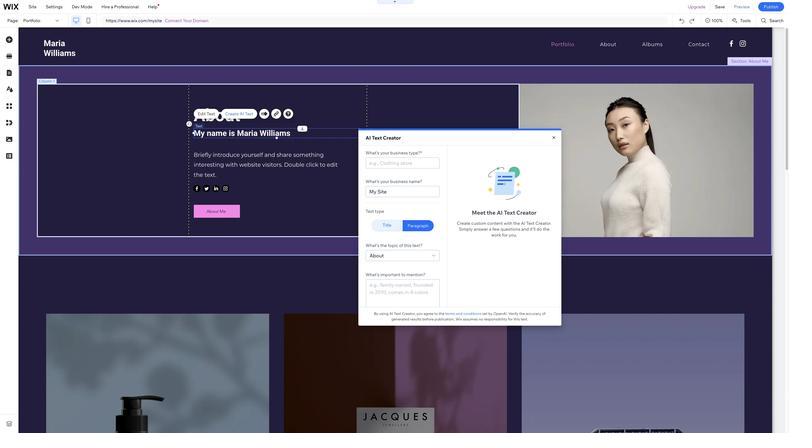 Task type: locate. For each thing, give the bounding box(es) containing it.
about up the what's
[[370, 253, 384, 259]]

creator up "what's your business type?*"
[[383, 135, 401, 141]]

of
[[399, 243, 403, 248], [542, 311, 546, 316]]

0 horizontal spatial to
[[402, 272, 406, 278]]

site
[[29, 4, 37, 10]]

terms
[[445, 311, 455, 316]]

0 vertical spatial to
[[402, 272, 406, 278]]

to left mention?
[[402, 272, 406, 278]]

1 horizontal spatial this
[[514, 317, 520, 322]]

do
[[537, 226, 542, 232]]

your for what's your business type?*
[[380, 150, 389, 156]]

business up the e.g., chic boutique text field
[[390, 179, 408, 184]]

preview
[[734, 4, 750, 10]]

content
[[487, 221, 503, 226]]

1 vertical spatial a
[[489, 226, 492, 232]]

0 vertical spatial of
[[399, 243, 403, 248]]

portfolio
[[23, 18, 40, 23]]

me
[[762, 58, 769, 64]]

type?*
[[409, 150, 422, 156]]

1 horizontal spatial for
[[508, 317, 513, 322]]

2 vertical spatial what's
[[366, 243, 379, 248]]

no
[[479, 317, 483, 322]]

and
[[521, 226, 529, 232], [456, 311, 463, 316]]

0 horizontal spatial and
[[456, 311, 463, 316]]

3 what's from the top
[[366, 243, 379, 248]]

for left 'you.'
[[502, 232, 508, 238]]

1 horizontal spatial about
[[749, 58, 761, 64]]

1 vertical spatial about
[[370, 253, 384, 259]]

0 horizontal spatial for
[[502, 232, 508, 238]]

column 1
[[39, 79, 55, 83]]

create ai text
[[225, 111, 253, 117]]

paragraph
[[408, 223, 429, 229]]

and left it'll
[[521, 226, 529, 232]]

business up e.g., clothing store text box at top
[[390, 150, 408, 156]]

professional
[[114, 4, 139, 10]]

0 horizontal spatial of
[[399, 243, 403, 248]]

0 vertical spatial your
[[380, 150, 389, 156]]

the down creator.
[[543, 226, 550, 232]]

what's your business type?*
[[366, 150, 422, 156]]

the
[[487, 209, 496, 216], [514, 221, 520, 226], [543, 226, 550, 232], [380, 243, 387, 248], [439, 311, 445, 316], [520, 311, 525, 316]]

text type
[[366, 209, 384, 214]]

by using ai text creator, you agree to the terms and conditions
[[374, 311, 482, 316]]

a
[[111, 4, 113, 10], [489, 226, 492, 232]]

0 vertical spatial and
[[521, 226, 529, 232]]

settings
[[46, 4, 63, 10]]

for inside set by openai. verify the accuracy of generated results before publication, wix assumes no responsibility for this text.
[[508, 317, 513, 322]]

2 your from the top
[[380, 179, 389, 184]]

1 horizontal spatial of
[[542, 311, 546, 316]]

0 vertical spatial for
[[502, 232, 508, 238]]

ai text creator
[[366, 135, 401, 141]]

a left few at right bottom
[[489, 226, 492, 232]]

your
[[380, 150, 389, 156], [380, 179, 389, 184]]

tools
[[740, 18, 751, 23]]

publish
[[764, 4, 779, 10]]

generated
[[391, 317, 409, 322]]

name?
[[409, 179, 422, 184]]

create inside create custom content with the ai text creator. simply answer a few questions and it'll do the work for you.
[[457, 221, 471, 226]]

e.g., family-owned, founded in 2010, comes in 4 colors text field
[[366, 279, 440, 313]]

type
[[375, 209, 384, 214]]

topic
[[388, 243, 398, 248]]

the up text.
[[520, 311, 525, 316]]

this left text?
[[404, 243, 412, 248]]

1 business from the top
[[390, 150, 408, 156]]

2 what's from the top
[[366, 179, 379, 184]]

using
[[379, 311, 389, 316]]

create up simply
[[457, 221, 471, 226]]

a right hire
[[111, 4, 113, 10]]

edit
[[198, 111, 206, 117]]

mention?
[[407, 272, 426, 278]]

publish button
[[759, 2, 784, 11]]

0 vertical spatial creator
[[383, 135, 401, 141]]

meet the ai text creator
[[472, 209, 537, 216]]

this down verify
[[514, 317, 520, 322]]

work
[[491, 232, 501, 238]]

1 vertical spatial business
[[390, 179, 408, 184]]

this
[[404, 243, 412, 248], [514, 317, 520, 322]]

what's
[[366, 150, 379, 156], [366, 179, 379, 184], [366, 243, 379, 248]]

ai inside create custom content with the ai text creator. simply answer a few questions and it'll do the work for you.
[[521, 221, 525, 226]]

meet
[[472, 209, 486, 216]]

1 your from the top
[[380, 150, 389, 156]]

what's down ai text creator
[[366, 150, 379, 156]]

1 vertical spatial creator
[[517, 209, 537, 216]]

0 vertical spatial create
[[225, 111, 239, 117]]

for inside create custom content with the ai text creator. simply answer a few questions and it'll do the work for you.
[[502, 232, 508, 238]]

terms and conditions button
[[445, 311, 482, 317]]

verify
[[509, 311, 519, 316]]

1 horizontal spatial to
[[434, 311, 438, 316]]

for down verify
[[508, 317, 513, 322]]

text inside create custom content with the ai text creator. simply answer a few questions and it'll do the work for you.
[[526, 221, 535, 226]]

1 horizontal spatial and
[[521, 226, 529, 232]]

business for type?*
[[390, 150, 408, 156]]

1 what's from the top
[[366, 150, 379, 156]]

of inside set by openai. verify the accuracy of generated results before publication, wix assumes no responsibility for this text.
[[542, 311, 546, 316]]

hire
[[102, 4, 110, 10]]

dev mode
[[72, 4, 92, 10]]

agree
[[424, 311, 434, 316]]

1 vertical spatial this
[[514, 317, 520, 322]]

to right the agree
[[434, 311, 438, 316]]

to
[[402, 272, 406, 278], [434, 311, 438, 316]]

1 vertical spatial for
[[508, 317, 513, 322]]

2 business from the top
[[390, 179, 408, 184]]

1 vertical spatial what's
[[366, 179, 379, 184]]

1 horizontal spatial a
[[489, 226, 492, 232]]

for
[[502, 232, 508, 238], [508, 317, 513, 322]]

create for create ai text
[[225, 111, 239, 117]]

1 vertical spatial of
[[542, 311, 546, 316]]

important
[[381, 272, 401, 278]]

what's your business name?
[[366, 179, 422, 184]]

creator
[[383, 135, 401, 141], [517, 209, 537, 216]]

your down ai text creator
[[380, 150, 389, 156]]

what's the topic of this text?
[[366, 243, 423, 248]]

0 horizontal spatial this
[[404, 243, 412, 248]]

your up the e.g., chic boutique text field
[[380, 179, 389, 184]]

1 vertical spatial your
[[380, 179, 389, 184]]

responsibility
[[484, 317, 507, 322]]

ai
[[240, 111, 244, 117], [366, 135, 371, 141], [497, 209, 503, 216], [521, 221, 525, 226], [390, 311, 393, 316]]

and up "wix"
[[456, 311, 463, 316]]

publication,
[[435, 317, 455, 322]]

by
[[489, 311, 493, 316]]

what's for what's the topic of this text?
[[366, 243, 379, 248]]

1 vertical spatial create
[[457, 221, 471, 226]]

your for what's your business name?
[[380, 179, 389, 184]]

few
[[493, 226, 500, 232]]

create right edit text
[[225, 111, 239, 117]]

the up content
[[487, 209, 496, 216]]

of right accuracy
[[542, 311, 546, 316]]

0 horizontal spatial creator
[[383, 135, 401, 141]]

1 horizontal spatial create
[[457, 221, 471, 226]]

what's left topic
[[366, 243, 379, 248]]

1 vertical spatial and
[[456, 311, 463, 316]]

creator up it'll
[[517, 209, 537, 216]]

create
[[225, 111, 239, 117], [457, 221, 471, 226]]

0 horizontal spatial about
[[370, 253, 384, 259]]

0 horizontal spatial create
[[225, 111, 239, 117]]

save button
[[711, 0, 730, 14]]

0 vertical spatial about
[[749, 58, 761, 64]]

text
[[207, 111, 215, 117], [245, 111, 253, 117], [372, 135, 382, 141], [366, 209, 374, 214], [504, 209, 515, 216], [526, 221, 535, 226], [394, 311, 401, 316]]

about
[[749, 58, 761, 64], [370, 253, 384, 259]]

set
[[482, 311, 488, 316]]

with
[[504, 221, 513, 226]]

simply
[[459, 226, 473, 232]]

1 horizontal spatial creator
[[517, 209, 537, 216]]

0 vertical spatial a
[[111, 4, 113, 10]]

search button
[[757, 14, 789, 27]]

of right topic
[[399, 243, 403, 248]]

save
[[715, 4, 725, 10]]

0 vertical spatial what's
[[366, 150, 379, 156]]

help
[[148, 4, 157, 10]]

0 vertical spatial business
[[390, 150, 408, 156]]

about left me
[[749, 58, 761, 64]]

you
[[417, 311, 423, 316]]

domain
[[193, 18, 209, 23]]

a inside create custom content with the ai text creator. simply answer a few questions and it'll do the work for you.
[[489, 226, 492, 232]]

0 vertical spatial this
[[404, 243, 412, 248]]

the inside set by openai. verify the accuracy of generated results before publication, wix assumes no responsibility for this text.
[[520, 311, 525, 316]]

title
[[383, 222, 392, 228]]

what's up text type
[[366, 179, 379, 184]]



Task type: vqa. For each thing, say whether or not it's contained in the screenshot.
the right Design
no



Task type: describe. For each thing, give the bounding box(es) containing it.
hire a professional
[[102, 4, 139, 10]]

assumes
[[463, 317, 478, 322]]

upgrade
[[688, 4, 706, 10]]

wix
[[456, 317, 462, 322]]

you.
[[509, 232, 517, 238]]

questions
[[501, 226, 521, 232]]

e.g., Clothing store text field
[[366, 158, 440, 169]]

custom
[[472, 221, 487, 226]]

mode
[[81, 4, 92, 10]]

100% button
[[702, 14, 727, 27]]

what's for what's your business type?*
[[366, 150, 379, 156]]

section: about me
[[731, 58, 769, 64]]

tools button
[[727, 14, 757, 27]]

set by openai. verify the accuracy of generated results before publication, wix assumes no responsibility for this text.
[[391, 311, 546, 322]]

preview button
[[730, 0, 755, 14]]

dev
[[72, 4, 80, 10]]

by
[[374, 311, 379, 316]]

https://www.wix.com/mysite connect your domain
[[106, 18, 209, 23]]

it'll
[[530, 226, 536, 232]]

the up questions
[[514, 221, 520, 226]]

section:
[[731, 58, 748, 64]]

creator,
[[402, 311, 416, 316]]

search
[[770, 18, 784, 23]]

results
[[410, 317, 422, 322]]

create for create custom content with the ai text creator. simply answer a few questions and it'll do the work for you.
[[457, 221, 471, 226]]

what's
[[366, 272, 380, 278]]

before
[[423, 317, 434, 322]]

what's for what's your business name?
[[366, 179, 379, 184]]

the left topic
[[380, 243, 387, 248]]

business for name?
[[390, 179, 408, 184]]

and inside create custom content with the ai text creator. simply answer a few questions and it'll do the work for you.
[[521, 226, 529, 232]]

your
[[183, 18, 192, 23]]

this inside set by openai. verify the accuracy of generated results before publication, wix assumes no responsibility for this text.
[[514, 317, 520, 322]]

0 horizontal spatial a
[[111, 4, 113, 10]]

e.g., Chic Boutique text field
[[366, 186, 440, 197]]

text?
[[413, 243, 423, 248]]

create custom content with the ai text creator. simply answer a few questions and it'll do the work for you.
[[457, 221, 552, 238]]

accuracy
[[526, 311, 541, 316]]

the up publication,
[[439, 311, 445, 316]]

text.
[[521, 317, 528, 322]]

100%
[[712, 18, 723, 23]]

column
[[39, 79, 52, 83]]

1
[[53, 79, 55, 83]]

https://www.wix.com/mysite
[[106, 18, 162, 23]]

conditions
[[464, 311, 482, 316]]

1 vertical spatial to
[[434, 311, 438, 316]]

edit text
[[198, 111, 215, 117]]

creator.
[[536, 221, 552, 226]]

openai.
[[494, 311, 508, 316]]

answer
[[474, 226, 488, 232]]

connect
[[165, 18, 182, 23]]

what's important to mention?
[[366, 272, 426, 278]]



